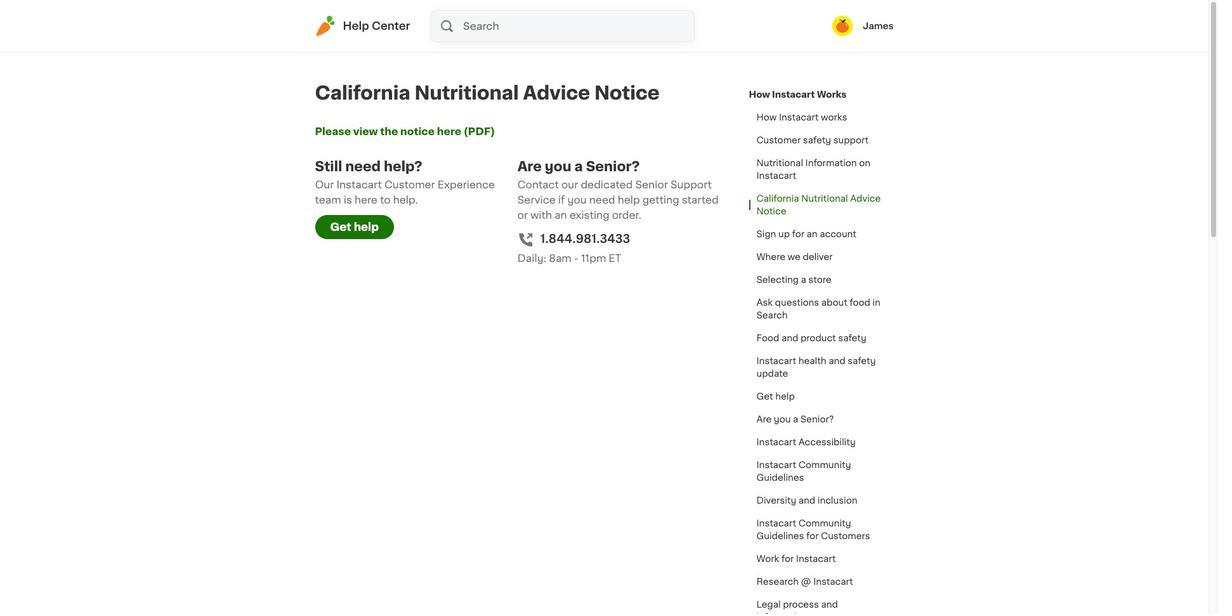 Task type: vqa. For each thing, say whether or not it's contained in the screenshot.
Instacart in the Nutritional Information on Instacart
yes



Task type: locate. For each thing, give the bounding box(es) containing it.
help center link
[[315, 16, 410, 36]]

community inside instacart community guidelines for customers
[[799, 519, 851, 528]]

we
[[788, 253, 801, 261]]

research @ instacart
[[757, 578, 854, 586]]

guidelines for instacart community guidelines for customers
[[757, 532, 804, 541]]

0 horizontal spatial customer
[[385, 180, 435, 190]]

2 guidelines from the top
[[757, 532, 804, 541]]

1 horizontal spatial senior?
[[801, 415, 834, 424]]

deliver
[[803, 253, 833, 261]]

0 vertical spatial advice
[[523, 84, 590, 102]]

nutritional inside nutritional information on instacart
[[757, 159, 804, 168]]

1 vertical spatial notice
[[757, 207, 787, 216]]

instacart inside 'link'
[[814, 578, 854, 586]]

and right food
[[782, 334, 799, 343]]

0 vertical spatial here
[[437, 126, 461, 136]]

safety up information
[[803, 136, 832, 145]]

1 vertical spatial guidelines
[[757, 532, 804, 541]]

notice
[[595, 84, 660, 102], [757, 207, 787, 216]]

you for are you a senior? contact our dedicated senior support service if you need help getting started or with an existing order.
[[545, 160, 572, 173]]

california up up
[[757, 194, 799, 203]]

please view the notice here (pdf)
[[315, 126, 495, 136]]

you up our
[[545, 160, 572, 173]]

nutritional down nutritional information on instacart link
[[802, 194, 848, 203]]

1 horizontal spatial california
[[757, 194, 799, 203]]

0 vertical spatial for
[[792, 230, 805, 239]]

an
[[555, 210, 567, 220], [807, 230, 818, 239]]

for
[[792, 230, 805, 239], [807, 532, 819, 541], [782, 555, 794, 564]]

nutritional up (pdf) on the left top of the page
[[415, 84, 519, 102]]

1 vertical spatial how
[[757, 113, 777, 122]]

0 vertical spatial california
[[315, 84, 410, 102]]

are up contact
[[518, 160, 542, 173]]

1 horizontal spatial need
[[589, 195, 615, 205]]

(pdf)
[[464, 126, 495, 136]]

instacart up is
[[337, 180, 382, 190]]

2 vertical spatial for
[[782, 555, 794, 564]]

california nutritional advice notice inside california nutritional advice notice link
[[757, 194, 881, 216]]

for right work
[[782, 555, 794, 564]]

safety right the health
[[848, 357, 876, 366]]

here
[[437, 126, 461, 136], [355, 195, 378, 205]]

guidelines up work
[[757, 532, 804, 541]]

nutritional information on instacart link
[[749, 152, 894, 187]]

are down get help link
[[757, 415, 772, 424]]

1 vertical spatial are
[[757, 415, 772, 424]]

diversity
[[757, 496, 797, 505]]

research
[[757, 578, 799, 586]]

and inside instacart health and safety update
[[829, 357, 846, 366]]

california nutritional advice notice link
[[749, 187, 894, 223]]

1 vertical spatial community
[[799, 519, 851, 528]]

where we deliver
[[757, 253, 833, 261]]

need right still
[[345, 160, 381, 173]]

0 vertical spatial an
[[555, 210, 567, 220]]

food
[[757, 334, 780, 343]]

get help down is
[[330, 222, 379, 232]]

advice
[[523, 84, 590, 102], [851, 194, 881, 203]]

you right if
[[568, 195, 587, 205]]

1 vertical spatial california
[[757, 194, 799, 203]]

legal process and information requests link
[[749, 593, 894, 614]]

help
[[618, 195, 640, 205], [354, 222, 379, 232], [776, 392, 795, 401]]

how down how instacart works link in the top right of the page
[[757, 113, 777, 122]]

customer up help. at top
[[385, 180, 435, 190]]

here right is
[[355, 195, 378, 205]]

1 vertical spatial senior?
[[801, 415, 834, 424]]

get down update
[[757, 392, 773, 401]]

1 community from the top
[[799, 461, 851, 470]]

works
[[817, 90, 847, 99]]

getting
[[643, 195, 680, 205]]

get help
[[330, 222, 379, 232], [757, 392, 795, 401]]

guidelines inside instacart community guidelines
[[757, 473, 804, 482]]

california up view
[[315, 84, 410, 102]]

0 vertical spatial customer
[[757, 136, 801, 145]]

0 horizontal spatial get
[[330, 222, 351, 232]]

california nutritional advice notice up 'sign up for an account' link
[[757, 194, 881, 216]]

guidelines inside instacart community guidelines for customers
[[757, 532, 804, 541]]

0 vertical spatial help
[[618, 195, 640, 205]]

1 horizontal spatial get
[[757, 392, 773, 401]]

0 vertical spatial get help
[[330, 222, 379, 232]]

0 horizontal spatial an
[[555, 210, 567, 220]]

Search search field
[[462, 11, 694, 41]]

instacart up legal process and information requests link
[[814, 578, 854, 586]]

daily: 8am - 11pm et
[[518, 253, 622, 263]]

0 vertical spatial how
[[749, 90, 770, 99]]

view
[[353, 126, 378, 136]]

community for instacart community guidelines for customers
[[799, 519, 851, 528]]

0 vertical spatial you
[[545, 160, 572, 173]]

1 vertical spatial customer
[[385, 180, 435, 190]]

selecting a store link
[[749, 268, 839, 291]]

safety inside instacart health and safety update
[[848, 357, 876, 366]]

0 horizontal spatial a
[[575, 160, 583, 173]]

are inside "are you a senior?" link
[[757, 415, 772, 424]]

a up instacart accessibility
[[793, 415, 799, 424]]

0 vertical spatial are
[[518, 160, 542, 173]]

search
[[757, 311, 788, 320]]

up
[[779, 230, 790, 239]]

guidelines up diversity
[[757, 473, 804, 482]]

here left (pdf) on the left top of the page
[[437, 126, 461, 136]]

1 horizontal spatial advice
[[851, 194, 881, 203]]

and up requests
[[822, 600, 838, 609]]

1 vertical spatial help
[[354, 222, 379, 232]]

1 vertical spatial you
[[568, 195, 587, 205]]

1 vertical spatial get help
[[757, 392, 795, 401]]

legal
[[757, 600, 781, 609]]

information
[[806, 159, 857, 168]]

1 horizontal spatial are
[[757, 415, 772, 424]]

0 horizontal spatial are
[[518, 160, 542, 173]]

0 vertical spatial need
[[345, 160, 381, 173]]

instacart down customer safety support
[[757, 171, 797, 180]]

et
[[609, 253, 622, 263]]

nutritional down the customer safety support link
[[757, 159, 804, 168]]

need inside are you a senior? contact our dedicated senior support service if you need help getting started or with an existing order.
[[589, 195, 615, 205]]

process
[[783, 600, 819, 609]]

1 horizontal spatial a
[[793, 415, 799, 424]]

a left store
[[801, 275, 807, 284]]

0 horizontal spatial here
[[355, 195, 378, 205]]

work
[[757, 555, 780, 564]]

customer down how instacart works at the right top of page
[[757, 136, 801, 145]]

1 vertical spatial nutritional
[[757, 159, 804, 168]]

0 vertical spatial a
[[575, 160, 583, 173]]

is
[[344, 195, 352, 205]]

help?
[[384, 160, 423, 173]]

instacart up @
[[796, 555, 836, 564]]

safety for product
[[839, 334, 867, 343]]

an up deliver at right top
[[807, 230, 818, 239]]

2 vertical spatial you
[[774, 415, 791, 424]]

sign up for an account link
[[749, 223, 864, 246]]

need down dedicated
[[589, 195, 615, 205]]

instacart accessibility link
[[749, 431, 864, 454]]

2 vertical spatial nutritional
[[802, 194, 848, 203]]

help
[[343, 21, 369, 31]]

community down accessibility
[[799, 461, 851, 470]]

and right the health
[[829, 357, 846, 366]]

order.
[[612, 210, 642, 220]]

0 horizontal spatial notice
[[595, 84, 660, 102]]

safety right product at the bottom right of page
[[839, 334, 867, 343]]

0 vertical spatial senior?
[[586, 160, 640, 173]]

instacart down are you a senior?
[[757, 438, 797, 447]]

update
[[757, 369, 789, 378]]

1 horizontal spatial california nutritional advice notice
[[757, 194, 881, 216]]

senior? inside are you a senior? contact our dedicated senior support service if you need help getting started or with an existing order.
[[586, 160, 640, 173]]

0 horizontal spatial senior?
[[586, 160, 640, 173]]

customer
[[757, 136, 801, 145], [385, 180, 435, 190]]

get help link
[[749, 385, 803, 408]]

are you a senior? link
[[749, 408, 842, 431]]

are
[[518, 160, 542, 173], [757, 415, 772, 424]]

instacart up update
[[757, 357, 797, 366]]

california nutritional advice notice up (pdf) on the left top of the page
[[315, 84, 660, 102]]

@
[[801, 578, 812, 586]]

senior? for are you a senior? contact our dedicated senior support service if you need help getting started or with an existing order.
[[586, 160, 640, 173]]

1 vertical spatial need
[[589, 195, 615, 205]]

support
[[834, 136, 869, 145]]

ask questions about food in search link
[[749, 291, 894, 327]]

1 vertical spatial safety
[[839, 334, 867, 343]]

0 vertical spatial get
[[330, 222, 351, 232]]

instacart up diversity
[[757, 461, 797, 470]]

instacart
[[772, 90, 815, 99], [779, 113, 819, 122], [757, 171, 797, 180], [337, 180, 382, 190], [757, 357, 797, 366], [757, 438, 797, 447], [757, 461, 797, 470], [757, 519, 797, 528], [796, 555, 836, 564], [814, 578, 854, 586]]

contact
[[518, 180, 559, 190]]

get down is
[[330, 222, 351, 232]]

an down if
[[555, 210, 567, 220]]

are for are you a senior?
[[757, 415, 772, 424]]

help inside are you a senior? contact our dedicated senior support service if you need help getting started or with an existing order.
[[618, 195, 640, 205]]

0 vertical spatial guidelines
[[757, 473, 804, 482]]

and
[[782, 334, 799, 343], [829, 357, 846, 366], [799, 496, 816, 505], [822, 600, 838, 609]]

1 vertical spatial here
[[355, 195, 378, 205]]

0 horizontal spatial need
[[345, 160, 381, 173]]

2 vertical spatial safety
[[848, 357, 876, 366]]

2 community from the top
[[799, 519, 851, 528]]

1 horizontal spatial help
[[618, 195, 640, 205]]

get help down update
[[757, 392, 795, 401]]

senior? up accessibility
[[801, 415, 834, 424]]

11pm
[[581, 253, 606, 263]]

0 vertical spatial notice
[[595, 84, 660, 102]]

community up customers on the bottom right of page
[[799, 519, 851, 528]]

for up work for instacart
[[807, 532, 819, 541]]

community inside instacart community guidelines
[[799, 461, 851, 470]]

instacart inside instacart community guidelines for customers
[[757, 519, 797, 528]]

sign up for an account
[[757, 230, 857, 239]]

are inside are you a senior? contact our dedicated senior support service if you need help getting started or with an existing order.
[[518, 160, 542, 173]]

1 horizontal spatial get help
[[757, 392, 795, 401]]

need
[[345, 160, 381, 173], [589, 195, 615, 205]]

0 vertical spatial community
[[799, 461, 851, 470]]

instacart down diversity
[[757, 519, 797, 528]]

0 horizontal spatial advice
[[523, 84, 590, 102]]

how up how instacart works at the right top of page
[[749, 90, 770, 99]]

instacart inside still need help? our instacart customer experience team is here to help.
[[337, 180, 382, 190]]

for right up
[[792, 230, 805, 239]]

a up our
[[575, 160, 583, 173]]

1 horizontal spatial here
[[437, 126, 461, 136]]

1 guidelines from the top
[[757, 473, 804, 482]]

2 horizontal spatial help
[[776, 392, 795, 401]]

experience
[[438, 180, 495, 190]]

1 vertical spatial advice
[[851, 194, 881, 203]]

information
[[757, 613, 808, 614]]

and down instacart community guidelines
[[799, 496, 816, 505]]

community
[[799, 461, 851, 470], [799, 519, 851, 528]]

dedicated
[[581, 180, 633, 190]]

0 horizontal spatial help
[[354, 222, 379, 232]]

0 horizontal spatial get help
[[330, 222, 379, 232]]

1 vertical spatial a
[[801, 275, 807, 284]]

senior? up dedicated
[[586, 160, 640, 173]]

you down get help link
[[774, 415, 791, 424]]

senior?
[[586, 160, 640, 173], [801, 415, 834, 424]]

you for are you a senior?
[[774, 415, 791, 424]]

customer inside still need help? our instacart customer experience team is here to help.
[[385, 180, 435, 190]]

instacart accessibility
[[757, 438, 856, 447]]

1 vertical spatial california nutritional advice notice
[[757, 194, 881, 216]]

a inside are you a senior? contact our dedicated senior support service if you need help getting started or with an existing order.
[[575, 160, 583, 173]]

please view the notice here (pdf) link
[[315, 126, 495, 136]]

if
[[558, 195, 565, 205]]

senior? for are you a senior?
[[801, 415, 834, 424]]

0 horizontal spatial california nutritional advice notice
[[315, 84, 660, 102]]

instacart health and safety update link
[[749, 350, 894, 385]]

to
[[380, 195, 391, 205]]

1 vertical spatial for
[[807, 532, 819, 541]]

are you a senior?
[[757, 415, 834, 424]]

california nutritional advice notice
[[315, 84, 660, 102], [757, 194, 881, 216]]

1 vertical spatial an
[[807, 230, 818, 239]]

an inside are you a senior? contact our dedicated senior support service if you need help getting started or with an existing order.
[[555, 210, 567, 220]]

customer safety support link
[[749, 129, 877, 152]]

user avatar image
[[833, 16, 853, 36]]

you
[[545, 160, 572, 173], [568, 195, 587, 205], [774, 415, 791, 424]]

2 vertical spatial a
[[793, 415, 799, 424]]

inclusion
[[818, 496, 858, 505]]

accessibility
[[799, 438, 856, 447]]

1 horizontal spatial notice
[[757, 207, 787, 216]]

need inside still need help? our instacart customer experience team is here to help.
[[345, 160, 381, 173]]



Task type: describe. For each thing, give the bounding box(es) containing it.
please
[[315, 126, 351, 136]]

here inside still need help? our instacart customer experience team is here to help.
[[355, 195, 378, 205]]

a for are you a senior?
[[793, 415, 799, 424]]

safety for and
[[848, 357, 876, 366]]

legal process and information requests
[[757, 600, 850, 614]]

customer safety support
[[757, 136, 869, 145]]

ask questions about food in search
[[757, 298, 881, 320]]

senior
[[636, 180, 668, 190]]

help.
[[393, 195, 418, 205]]

or
[[518, 210, 528, 220]]

1 horizontal spatial an
[[807, 230, 818, 239]]

where we deliver link
[[749, 246, 841, 268]]

community for instacart community guidelines
[[799, 461, 851, 470]]

our
[[315, 180, 334, 190]]

are you a senior? contact our dedicated senior support service if you need help getting started or with an existing order.
[[518, 160, 719, 220]]

instacart community guidelines link
[[749, 454, 894, 489]]

customers
[[821, 532, 871, 541]]

1.844.981.3433
[[541, 233, 630, 245]]

account
[[820, 230, 857, 239]]

2 horizontal spatial a
[[801, 275, 807, 284]]

california inside "california nutritional advice notice"
[[757, 194, 799, 203]]

instacart inside instacart health and safety update
[[757, 357, 797, 366]]

team
[[315, 195, 341, 205]]

0 horizontal spatial california
[[315, 84, 410, 102]]

notice inside "california nutritional advice notice"
[[757, 207, 787, 216]]

where
[[757, 253, 786, 261]]

get inside button
[[330, 222, 351, 232]]

research @ instacart link
[[749, 571, 861, 593]]

1 horizontal spatial customer
[[757, 136, 801, 145]]

work for instacart
[[757, 555, 836, 564]]

how for how instacart works
[[757, 113, 777, 122]]

help center
[[343, 21, 410, 31]]

daily:
[[518, 253, 547, 263]]

started
[[682, 195, 719, 205]]

guidelines for instacart community guidelines
[[757, 473, 804, 482]]

diversity and inclusion
[[757, 496, 858, 505]]

8am
[[549, 253, 572, 263]]

notice
[[401, 126, 435, 136]]

and inside 'legal process and information requests'
[[822, 600, 838, 609]]

how instacart works
[[757, 113, 848, 122]]

instacart down how instacart works link in the top right of the page
[[779, 113, 819, 122]]

james
[[863, 22, 894, 30]]

how instacart works link
[[749, 106, 855, 129]]

food
[[850, 298, 871, 307]]

in
[[873, 298, 881, 307]]

advice inside "california nutritional advice notice"
[[851, 194, 881, 203]]

support
[[671, 180, 712, 190]]

get help button
[[315, 215, 394, 239]]

1.844.981.3433 link
[[541, 231, 630, 248]]

work for instacart link
[[749, 548, 844, 571]]

help inside button
[[354, 222, 379, 232]]

get help inside button
[[330, 222, 379, 232]]

still
[[315, 160, 342, 173]]

requests
[[810, 613, 850, 614]]

service
[[518, 195, 556, 205]]

store
[[809, 275, 832, 284]]

ask
[[757, 298, 773, 307]]

for inside work for instacart link
[[782, 555, 794, 564]]

0 vertical spatial california nutritional advice notice
[[315, 84, 660, 102]]

james link
[[833, 16, 894, 36]]

instacart up how instacart works link in the right of the page
[[772, 90, 815, 99]]

health
[[799, 357, 827, 366]]

about
[[822, 298, 848, 307]]

nutritional information on instacart
[[757, 159, 871, 180]]

instacart community guidelines for customers link
[[749, 512, 894, 548]]

a for are you a senior? contact our dedicated senior support service if you need help getting started or with an existing order.
[[575, 160, 583, 173]]

the
[[380, 126, 398, 136]]

diversity and inclusion link
[[749, 489, 865, 512]]

selecting a store
[[757, 275, 832, 284]]

with
[[531, 210, 552, 220]]

are for are you a senior? contact our dedicated senior support service if you need help getting started or with an existing order.
[[518, 160, 542, 173]]

0 vertical spatial nutritional
[[415, 84, 519, 102]]

instacart image
[[315, 16, 335, 36]]

sign
[[757, 230, 776, 239]]

selecting
[[757, 275, 799, 284]]

existing
[[570, 210, 610, 220]]

instacart inside nutritional information on instacart
[[757, 171, 797, 180]]

how instacart works
[[749, 90, 847, 99]]

2 vertical spatial help
[[776, 392, 795, 401]]

for inside 'sign up for an account' link
[[792, 230, 805, 239]]

1 vertical spatial get
[[757, 392, 773, 401]]

food and product safety link
[[749, 327, 874, 350]]

how for how instacart works
[[749, 90, 770, 99]]

instacart inside instacart community guidelines
[[757, 461, 797, 470]]

center
[[372, 21, 410, 31]]

for inside instacart community guidelines for customers
[[807, 532, 819, 541]]

how instacart works link
[[749, 83, 847, 106]]

0 vertical spatial safety
[[803, 136, 832, 145]]

product
[[801, 334, 836, 343]]

instacart community guidelines
[[757, 461, 851, 482]]



